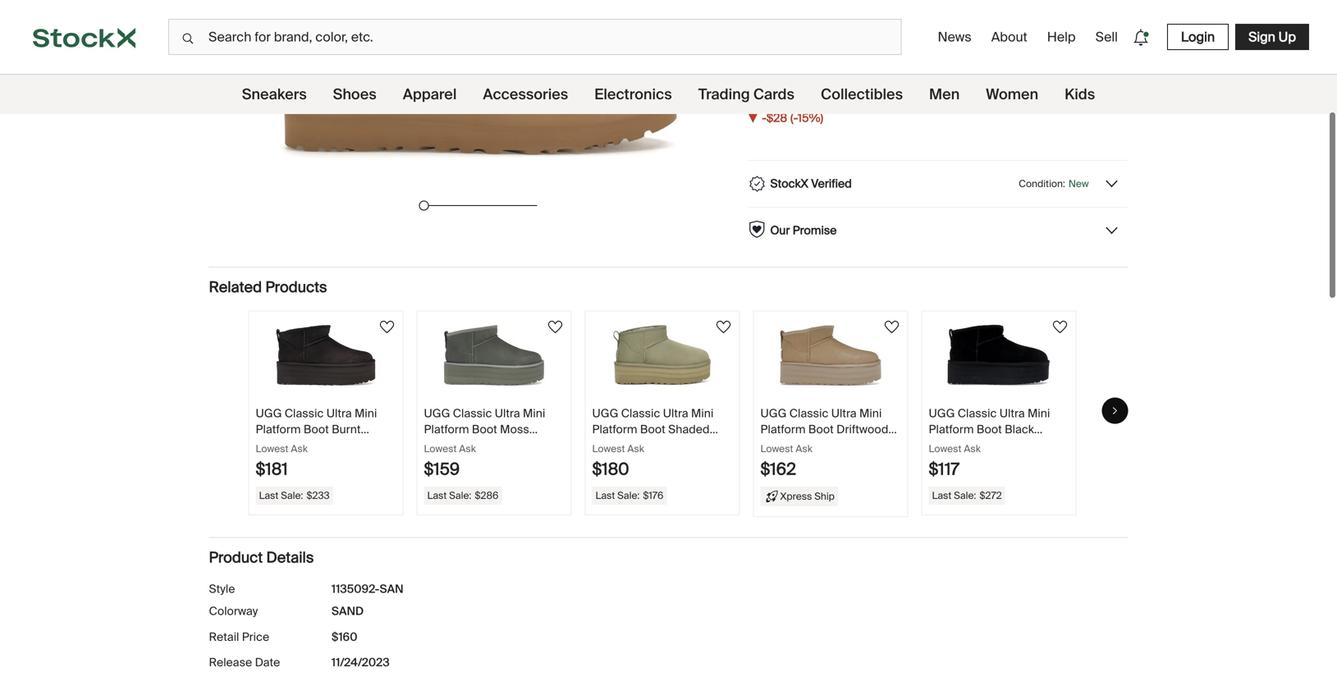 Task type: vqa. For each thing, say whether or not it's contained in the screenshot.


Task type: locate. For each thing, give the bounding box(es) containing it.
ultra up moss
[[495, 406, 520, 422]]

ugg inside 'ugg classic ultra mini platform boot driftwood (women's)'
[[761, 406, 787, 422]]

2 follow image from the left
[[714, 318, 734, 337]]

boot inside 'ugg classic ultra mini platform boot driftwood (women's)'
[[809, 422, 834, 437]]

electronics link
[[595, 75, 672, 114]]

$162 for lowest ask $162
[[761, 459, 797, 480]]

2 boot from the left
[[472, 422, 498, 437]]

sign
[[1249, 28, 1276, 46]]

ask right cedar
[[291, 443, 308, 456]]

1135092-san
[[332, 582, 404, 597]]

ugg classic ultra mini platform boot sand (women's) 0 image
[[242, 0, 715, 194]]

4 ugg from the left
[[761, 406, 787, 422]]

ultra for $117
[[1000, 406, 1026, 422]]

$162 inside last sale: $162 ▼ -$28 (-15%)
[[748, 85, 784, 106]]

1 boot from the left
[[304, 422, 329, 437]]

ultra up burnt
[[327, 406, 352, 422]]

2 horizontal spatial follow image
[[1051, 318, 1071, 337]]

platform inside ugg classic ultra mini platform boot moss green (women's)
[[424, 422, 469, 437]]

product category switcher element
[[0, 75, 1338, 114]]

(women's) down moss
[[460, 438, 515, 453]]

platform inside ugg classic ultra mini platform boot burnt cedar (women's)
[[256, 422, 301, 437]]

classic up "lowest ask $162"
[[790, 406, 829, 422]]

ask for $159
[[459, 443, 476, 456]]

3 classic from the left
[[622, 406, 661, 422]]

3 platform from the left
[[593, 422, 638, 437]]

1 (women's) from the left
[[292, 438, 346, 453]]

ask inside lowest ask $180
[[628, 443, 645, 456]]

11/24/2023
[[332, 656, 390, 671]]

lowest
[[256, 443, 289, 456], [424, 443, 457, 456], [593, 443, 625, 456], [761, 443, 794, 456], [929, 443, 962, 456]]

ugg inside ugg classic ultra mini platform boot black (women's)
[[929, 406, 956, 422]]

2 mini from the left
[[523, 406, 546, 422]]

(women's) inside ugg classic ultra mini platform boot shaded clover (women's)
[[630, 438, 684, 453]]

1 horizontal spatial view
[[989, 89, 1014, 104]]

(women's)
[[292, 438, 346, 453], [460, 438, 515, 453], [630, 438, 684, 453], [761, 438, 816, 453], [929, 438, 984, 453]]

notification unread icon image
[[1130, 26, 1153, 49]]

1 ugg from the left
[[256, 406, 282, 422]]

product
[[209, 549, 263, 568]]

360 slider track slider
[[419, 201, 429, 211]]

5 ugg from the left
[[929, 406, 956, 422]]

2 for from the left
[[963, 23, 980, 40]]

classic for $159
[[453, 406, 492, 422]]

ask inside "lowest ask $162"
[[796, 443, 813, 456]]

platform
[[256, 422, 301, 437], [424, 422, 469, 437], [593, 422, 638, 437], [761, 422, 806, 437], [929, 422, 975, 437]]

xpress
[[781, 490, 813, 503]]

2 classic from the left
[[453, 406, 492, 422]]

$162 up - on the right of the page
[[748, 85, 784, 106]]

ugg classic ultra mini platform boot black (women's) image
[[942, 325, 1057, 387]]

view sales button
[[1054, 83, 1126, 111]]

2 (women's) from the left
[[460, 438, 515, 453]]

classic up lowest ask $117
[[958, 406, 997, 422]]

last down the $117
[[933, 490, 952, 502]]

platform up green
[[424, 422, 469, 437]]

(women's) up the $117
[[929, 438, 984, 453]]

$162 for last sale: $162 ▼ -$28 (-15%)
[[748, 85, 784, 106]]

last sale: $286
[[428, 490, 499, 502]]

mini up moss
[[523, 406, 546, 422]]

for
[[870, 23, 887, 40], [963, 23, 980, 40]]

date
[[255, 656, 280, 671]]

4 lowest from the left
[[761, 443, 794, 456]]

1 horizontal spatial follow image
[[714, 318, 734, 337]]

(women's) up xpress
[[761, 438, 816, 453]]

lowest up $159
[[424, 443, 457, 456]]

1 platform from the left
[[256, 422, 301, 437]]

ultra inside ugg classic ultra mini platform boot shaded clover (women's)
[[663, 406, 689, 422]]

3 view from the left
[[1061, 89, 1086, 104]]

0 vertical spatial $162
[[748, 85, 784, 106]]

5 lowest from the left
[[929, 443, 962, 456]]

ultra up driftwood
[[832, 406, 857, 422]]

mini up shaded at bottom
[[692, 406, 714, 422]]

1 horizontal spatial for
[[963, 23, 980, 40]]

lowest up the $117
[[929, 443, 962, 456]]

sale: left "$272" on the bottom of page
[[955, 490, 977, 502]]

for left more
[[963, 23, 980, 40]]

platform for $181
[[256, 422, 301, 437]]

retail price
[[209, 630, 270, 645]]

5 classic from the left
[[958, 406, 997, 422]]

ask for $117
[[965, 443, 981, 456]]

platform inside ugg classic ultra mini platform boot shaded clover (women's)
[[593, 422, 638, 437]]

lowest inside lowest ask $180
[[593, 443, 625, 456]]

ugg inside ugg classic ultra mini platform boot burnt cedar (women's)
[[256, 406, 282, 422]]

kids
[[1065, 85, 1096, 104]]

sale: left $286
[[449, 490, 472, 502]]

ultra inside ugg classic ultra mini platform boot black (women's)
[[1000, 406, 1026, 422]]

platform up "lowest ask $162"
[[761, 422, 806, 437]]

1 view from the left
[[915, 89, 940, 104]]

toggle promise value prop image
[[1104, 223, 1121, 239]]

boot left burnt
[[304, 422, 329, 437]]

promise
[[793, 223, 837, 238]]

4 mini from the left
[[860, 406, 882, 422]]

boot inside ugg classic ultra mini platform boot black (women's)
[[977, 422, 1003, 437]]

mini for $159
[[523, 406, 546, 422]]

ask inside lowest ask $117
[[965, 443, 981, 456]]

classic inside ugg classic ultra mini platform boot burnt cedar (women's)
[[285, 406, 324, 422]]

ultra inside ugg classic ultra mini platform boot moss green (women's)
[[495, 406, 520, 422]]

1 ultra from the left
[[327, 406, 352, 422]]

ugg for $180
[[593, 406, 619, 422]]

classic inside 'ugg classic ultra mini platform boot driftwood (women's)'
[[790, 406, 829, 422]]

ultra inside 'ugg classic ultra mini platform boot driftwood (women's)'
[[832, 406, 857, 422]]

ultra for $180
[[663, 406, 689, 422]]

ask up xpress ship
[[796, 443, 813, 456]]

ugg up lowest ask $117
[[929, 406, 956, 422]]

sales
[[1089, 89, 1118, 104]]

classic inside ugg classic ultra mini platform boot shaded clover (women's)
[[622, 406, 661, 422]]

last for $181
[[259, 490, 279, 502]]

(women's) down shaded at bottom
[[630, 438, 684, 453]]

ultra up shaded at bottom
[[663, 406, 689, 422]]

-
[[762, 110, 767, 126]]

up
[[1279, 28, 1297, 46]]

(women's) inside ugg classic ultra mini platform boot moss green (women's)
[[460, 438, 515, 453]]

0 horizontal spatial for
[[870, 23, 887, 40]]

accessories link
[[483, 75, 569, 114]]

lowest for $181
[[256, 443, 289, 456]]

5 platform from the left
[[929, 422, 975, 437]]

lowest inside "lowest ask $162"
[[761, 443, 794, 456]]

(women's) for $180
[[630, 438, 684, 453]]

(women's) down burnt
[[292, 438, 346, 453]]

sale: left $176
[[618, 490, 640, 502]]

boot left black
[[977, 422, 1003, 437]]

follow image for $159
[[546, 318, 566, 337]]

boot left shaded at bottom
[[641, 422, 666, 437]]

classic
[[285, 406, 324, 422], [453, 406, 492, 422], [622, 406, 661, 422], [790, 406, 829, 422], [958, 406, 997, 422]]

sneakers
[[242, 85, 307, 104]]

1 follow image from the left
[[546, 318, 566, 337]]

platform inside ugg classic ultra mini platform boot black (women's)
[[929, 422, 975, 437]]

mini inside 'ugg classic ultra mini platform boot driftwood (women's)'
[[860, 406, 882, 422]]

ugg inside ugg classic ultra mini platform boot shaded clover (women's)
[[593, 406, 619, 422]]

follow image for $117
[[1051, 318, 1071, 337]]

4 (women's) from the left
[[761, 438, 816, 453]]

lowest up $181
[[256, 443, 289, 456]]

platform up cedar
[[256, 422, 301, 437]]

ugg up cedar
[[256, 406, 282, 422]]

mini up burnt
[[355, 406, 377, 422]]

4 classic from the left
[[790, 406, 829, 422]]

green
[[424, 438, 457, 453]]

lowest ask $181
[[256, 443, 308, 480]]

4 platform from the left
[[761, 422, 806, 437]]

1 vertical spatial $162
[[761, 459, 797, 480]]

ask right or
[[937, 23, 960, 40]]

5 boot from the left
[[977, 422, 1003, 437]]

classic inside ugg classic ultra mini platform boot black (women's)
[[958, 406, 997, 422]]

platform inside 'ugg classic ultra mini platform boot driftwood (women's)'
[[761, 422, 806, 437]]

3 boot from the left
[[641, 422, 666, 437]]

4 ultra from the left
[[832, 406, 857, 422]]

view asks
[[915, 89, 968, 104]]

shaded
[[669, 422, 710, 437]]

boot inside ugg classic ultra mini platform boot moss green (women's)
[[472, 422, 498, 437]]

mini inside ugg classic ultra mini platform boot black (women's)
[[1028, 406, 1051, 422]]

3 ultra from the left
[[663, 406, 689, 422]]

sale: for $159
[[449, 490, 472, 502]]

lowest ask $180
[[593, 443, 645, 480]]

classic up clover
[[622, 406, 661, 422]]

ask
[[937, 23, 960, 40], [291, 443, 308, 456], [459, 443, 476, 456], [628, 443, 645, 456], [796, 443, 813, 456], [965, 443, 981, 456]]

ugg classic ultra mini platform boot shaded clover (women's) image
[[605, 325, 720, 387]]

view for view asks
[[915, 89, 940, 104]]

mini inside ugg classic ultra mini platform boot shaded clover (women's)
[[692, 406, 714, 422]]

classic up green
[[453, 406, 492, 422]]

view left sales
[[1061, 89, 1086, 104]]

last for $117
[[933, 490, 952, 502]]

1 horizontal spatial follow image
[[883, 318, 902, 337]]

boot left moss
[[472, 422, 498, 437]]

sale: left $233
[[281, 490, 303, 502]]

mini up driftwood
[[860, 406, 882, 422]]

ultra for $181
[[327, 406, 352, 422]]

ugg
[[256, 406, 282, 422], [424, 406, 450, 422], [593, 406, 619, 422], [761, 406, 787, 422], [929, 406, 956, 422]]

2 follow image from the left
[[883, 318, 902, 337]]

ugg for $117
[[929, 406, 956, 422]]

1 follow image from the left
[[377, 318, 397, 337]]

condition: new
[[1019, 177, 1090, 190]]

ask inside lowest ask $181
[[291, 443, 308, 456]]

(women's) inside ugg classic ultra mini platform boot burnt cedar (women's)
[[292, 438, 346, 453]]

platform up lowest ask $117
[[929, 422, 975, 437]]

3 lowest from the left
[[593, 443, 625, 456]]

last down $181
[[259, 490, 279, 502]]

ugg up green
[[424, 406, 450, 422]]

platform for $159
[[424, 422, 469, 437]]

ugg up "lowest ask $162"
[[761, 406, 787, 422]]

mini inside ugg classic ultra mini platform boot moss green (women's)
[[523, 406, 546, 422]]

(women's) inside 'ugg classic ultra mini platform boot driftwood (women's)'
[[761, 438, 816, 453]]

collectibles link
[[821, 75, 904, 114]]

boot inside ugg classic ultra mini platform boot burnt cedar (women's)
[[304, 422, 329, 437]]

ugg classic ultra mini platform boot driftwood (women's)
[[761, 406, 889, 453]]

follow image
[[377, 318, 397, 337], [714, 318, 734, 337]]

san
[[380, 582, 404, 597]]

clover
[[593, 438, 627, 453]]

0 horizontal spatial view
[[915, 89, 940, 104]]

2 platform from the left
[[424, 422, 469, 437]]

2 horizontal spatial view
[[1061, 89, 1086, 104]]

stockx logo link
[[0, 0, 168, 74]]

ugg for $181
[[256, 406, 282, 422]]

sell left "notification unread icon"
[[1096, 28, 1119, 46]]

mini
[[355, 406, 377, 422], [523, 406, 546, 422], [692, 406, 714, 422], [860, 406, 882, 422], [1028, 406, 1051, 422]]

1 lowest from the left
[[256, 443, 289, 456]]

ask for $180
[[628, 443, 645, 456]]

view
[[915, 89, 940, 104], [989, 89, 1014, 104], [1061, 89, 1086, 104]]

last down $159
[[428, 490, 447, 502]]

view left asks
[[915, 89, 940, 104]]

$162 inside "lowest ask $162"
[[761, 459, 797, 480]]

3 mini from the left
[[692, 406, 714, 422]]

mini inside ugg classic ultra mini platform boot burnt cedar (women's)
[[355, 406, 377, 422]]

last
[[748, 67, 771, 82], [259, 490, 279, 502], [428, 490, 447, 502], [596, 490, 615, 502], [933, 490, 952, 502]]

mini for $162
[[860, 406, 882, 422]]

ultra inside ugg classic ultra mini platform boot burnt cedar (women's)
[[327, 406, 352, 422]]

ultra
[[327, 406, 352, 422], [495, 406, 520, 422], [663, 406, 689, 422], [832, 406, 857, 422], [1000, 406, 1026, 422]]

last inside last sale: $162 ▼ -$28 (-15%)
[[748, 67, 771, 82]]

2 ultra from the left
[[495, 406, 520, 422]]

$162
[[748, 85, 784, 106], [761, 459, 797, 480]]

for left $166
[[870, 23, 887, 40]]

$176
[[643, 490, 664, 502]]

$286
[[475, 490, 499, 502]]

last down $180
[[596, 490, 615, 502]]

Search... search field
[[168, 19, 902, 55]]

▼
[[748, 111, 759, 126]]

last up trading cards
[[748, 67, 771, 82]]

follow image
[[546, 318, 566, 337], [883, 318, 902, 337], [1051, 318, 1071, 337]]

ask up last sale: $272
[[965, 443, 981, 456]]

2 lowest from the left
[[424, 443, 457, 456]]

cedar
[[256, 438, 289, 453]]

view left bids
[[989, 89, 1014, 104]]

1 mini from the left
[[355, 406, 377, 422]]

or
[[922, 23, 934, 40]]

lowest for $162
[[761, 443, 794, 456]]

sale: up cards
[[774, 67, 800, 82]]

5 ultra from the left
[[1000, 406, 1026, 422]]

platform for $117
[[929, 422, 975, 437]]

lowest up xpress
[[761, 443, 794, 456]]

about
[[992, 28, 1028, 46]]

3 (women's) from the left
[[630, 438, 684, 453]]

retail
[[209, 630, 239, 645]]

lowest inside lowest ask $159
[[424, 443, 457, 456]]

1 horizontal spatial sell
[[1096, 28, 1119, 46]]

ugg classic ultra mini platform boot moss green (women's)
[[424, 406, 546, 453]]

mini for $117
[[1028, 406, 1051, 422]]

mini up black
[[1028, 406, 1051, 422]]

ugg inside ugg classic ultra mini platform boot moss green (women's)
[[424, 406, 450, 422]]

2 ugg from the left
[[424, 406, 450, 422]]

ask inside lowest ask $159
[[459, 443, 476, 456]]

0 horizontal spatial sell
[[844, 23, 867, 40]]

platform up clover
[[593, 422, 638, 437]]

sell left $166
[[844, 23, 867, 40]]

3 follow image from the left
[[1051, 318, 1071, 337]]

boot inside ugg classic ultra mini platform boot shaded clover (women's)
[[641, 422, 666, 437]]

classic inside ugg classic ultra mini platform boot moss green (women's)
[[453, 406, 492, 422]]

ugg up clover
[[593, 406, 619, 422]]

view inside "button"
[[1061, 89, 1086, 104]]

ask right clover
[[628, 443, 645, 456]]

4 boot from the left
[[809, 422, 834, 437]]

boot left driftwood
[[809, 422, 834, 437]]

about link
[[985, 22, 1035, 52]]

5 (women's) from the left
[[929, 438, 984, 453]]

mini for $180
[[692, 406, 714, 422]]

details
[[267, 549, 314, 568]]

5 mini from the left
[[1028, 406, 1051, 422]]

lowest up $180
[[593, 443, 625, 456]]

1 classic from the left
[[285, 406, 324, 422]]

lowest ask $159
[[424, 443, 476, 480]]

ugg classic ultra mini platform boot moss green (women's) image
[[437, 325, 552, 387]]

boot
[[304, 422, 329, 437], [472, 422, 498, 437], [641, 422, 666, 437], [809, 422, 834, 437], [977, 422, 1003, 437]]

moss
[[500, 422, 530, 437]]

bids
[[1017, 89, 1040, 104]]

lowest inside lowest ask $117
[[929, 443, 962, 456]]

$180
[[593, 459, 630, 480]]

sale: for $181
[[281, 490, 303, 502]]

0 horizontal spatial follow image
[[546, 318, 566, 337]]

ultra for $159
[[495, 406, 520, 422]]

login
[[1182, 28, 1216, 46]]

$162 up xpress
[[761, 459, 797, 480]]

view asks button
[[907, 83, 975, 111]]

boot for $117
[[977, 422, 1003, 437]]

condition:
[[1019, 177, 1066, 190]]

classic up cedar
[[285, 406, 324, 422]]

view bids button
[[982, 83, 1047, 111]]

ask right green
[[459, 443, 476, 456]]

3 ugg from the left
[[593, 406, 619, 422]]

lowest inside lowest ask $181
[[256, 443, 289, 456]]

ultra up black
[[1000, 406, 1026, 422]]

0 horizontal spatial follow image
[[377, 318, 397, 337]]

2 view from the left
[[989, 89, 1014, 104]]



Task type: describe. For each thing, give the bounding box(es) containing it.
view for view sales
[[1061, 89, 1086, 104]]

lowest for $180
[[593, 443, 625, 456]]

news
[[938, 28, 972, 46]]

price
[[242, 630, 270, 645]]

stockx logo image
[[33, 28, 136, 48]]

products
[[266, 278, 327, 297]]

(-
[[791, 110, 798, 126]]

follow image for $180
[[714, 318, 734, 337]]

$181
[[256, 459, 288, 480]]

sale: for $180
[[618, 490, 640, 502]]

apparel link
[[403, 75, 457, 114]]

last for $180
[[596, 490, 615, 502]]

last sale: $272
[[933, 490, 1003, 502]]

ugg for $159
[[424, 406, 450, 422]]

trading cards
[[699, 85, 795, 104]]

more
[[983, 23, 1014, 40]]

lowest ask $117
[[929, 443, 981, 480]]

sand
[[332, 604, 364, 620]]

sell for sell for $166 or ask for more
[[844, 23, 867, 40]]

trading
[[699, 85, 750, 104]]

shoes link
[[333, 75, 377, 114]]

shoes
[[333, 85, 377, 104]]

(women's) for $181
[[292, 438, 346, 453]]

ugg classic ultra mini platform boot black (women's)
[[929, 406, 1051, 453]]

move carousel right image
[[1111, 406, 1121, 416]]

boot for $180
[[641, 422, 666, 437]]

women
[[987, 85, 1039, 104]]

related
[[209, 278, 262, 297]]

platform for $180
[[593, 422, 638, 437]]

sale: inside last sale: $162 ▼ -$28 (-15%)
[[774, 67, 800, 82]]

view for view bids
[[989, 89, 1014, 104]]

stockx verified
[[771, 176, 852, 191]]

sell link
[[1090, 22, 1125, 52]]

asks
[[942, 89, 968, 104]]

classic for $162
[[790, 406, 829, 422]]

men
[[930, 85, 960, 104]]

follow image for $162
[[883, 318, 902, 337]]

boot for $162
[[809, 422, 834, 437]]

view sales
[[1061, 89, 1118, 104]]

ugg classic ultra mini platform boot driftwood (women's) image
[[774, 325, 889, 387]]

driftwood
[[837, 422, 889, 437]]

black
[[1005, 422, 1035, 437]]

boot for $181
[[304, 422, 329, 437]]

classic for $180
[[622, 406, 661, 422]]

lowest for $117
[[929, 443, 962, 456]]

login button
[[1168, 24, 1230, 50]]

colorway
[[209, 604, 258, 620]]

$233
[[307, 490, 330, 502]]

women link
[[987, 75, 1039, 114]]

our promise
[[771, 223, 837, 238]]

help
[[1048, 28, 1076, 46]]

collectibles
[[821, 85, 904, 104]]

lowest for $159
[[424, 443, 457, 456]]

ugg classic ultra mini platform boot burnt cedar (women's) image
[[269, 325, 384, 387]]

$28
[[767, 110, 788, 126]]

1 for from the left
[[870, 23, 887, 40]]

$160
[[332, 630, 358, 645]]

(women's) for $159
[[460, 438, 515, 453]]

view bids
[[989, 89, 1040, 104]]

$166
[[890, 23, 919, 40]]

classic for $117
[[958, 406, 997, 422]]

sneakers link
[[242, 75, 307, 114]]

ugg classic ultra mini platform boot shaded clover (women's)
[[593, 406, 714, 453]]

related products
[[209, 278, 327, 297]]

burnt
[[332, 422, 361, 437]]

ask for $181
[[291, 443, 308, 456]]

ugg for $162
[[761, 406, 787, 422]]

new
[[1069, 177, 1090, 190]]

toggle authenticity value prop image
[[1104, 176, 1121, 192]]

sell for $166 or ask for more link
[[762, 23, 1115, 40]]

stockx
[[771, 176, 809, 191]]

men link
[[930, 75, 960, 114]]

(women's) inside ugg classic ultra mini platform boot black (women's)
[[929, 438, 984, 453]]

kids link
[[1065, 75, 1096, 114]]

$272
[[980, 490, 1003, 502]]

last sale: $233
[[259, 490, 330, 502]]

accessories
[[483, 85, 569, 104]]

cards
[[754, 85, 795, 104]]

$159
[[424, 459, 460, 480]]

15%)
[[798, 110, 824, 126]]

sale: for $117
[[955, 490, 977, 502]]

lowest ask $162
[[761, 443, 813, 480]]

xpress ship
[[781, 490, 835, 503]]

last sale: $176
[[596, 490, 664, 502]]

last sale: $162 ▼ -$28 (-15%)
[[748, 67, 824, 126]]

product details
[[209, 549, 314, 568]]

mini for $181
[[355, 406, 377, 422]]

ultra for $162
[[832, 406, 857, 422]]

sign up
[[1249, 28, 1297, 46]]

follow image for $181
[[377, 318, 397, 337]]

sell for $166 or ask for more
[[844, 23, 1014, 40]]

last for $159
[[428, 490, 447, 502]]

platform for $162
[[761, 422, 806, 437]]

sell for sell
[[1096, 28, 1119, 46]]

classic for $181
[[285, 406, 324, 422]]

apparel
[[403, 85, 457, 104]]

1135092-
[[332, 582, 380, 597]]

style
[[209, 582, 235, 597]]

ask for $162
[[796, 443, 813, 456]]

trading cards link
[[699, 75, 795, 114]]

boot for $159
[[472, 422, 498, 437]]

electronics
[[595, 85, 672, 104]]

$117
[[929, 459, 960, 480]]

sign up button
[[1236, 24, 1310, 50]]



